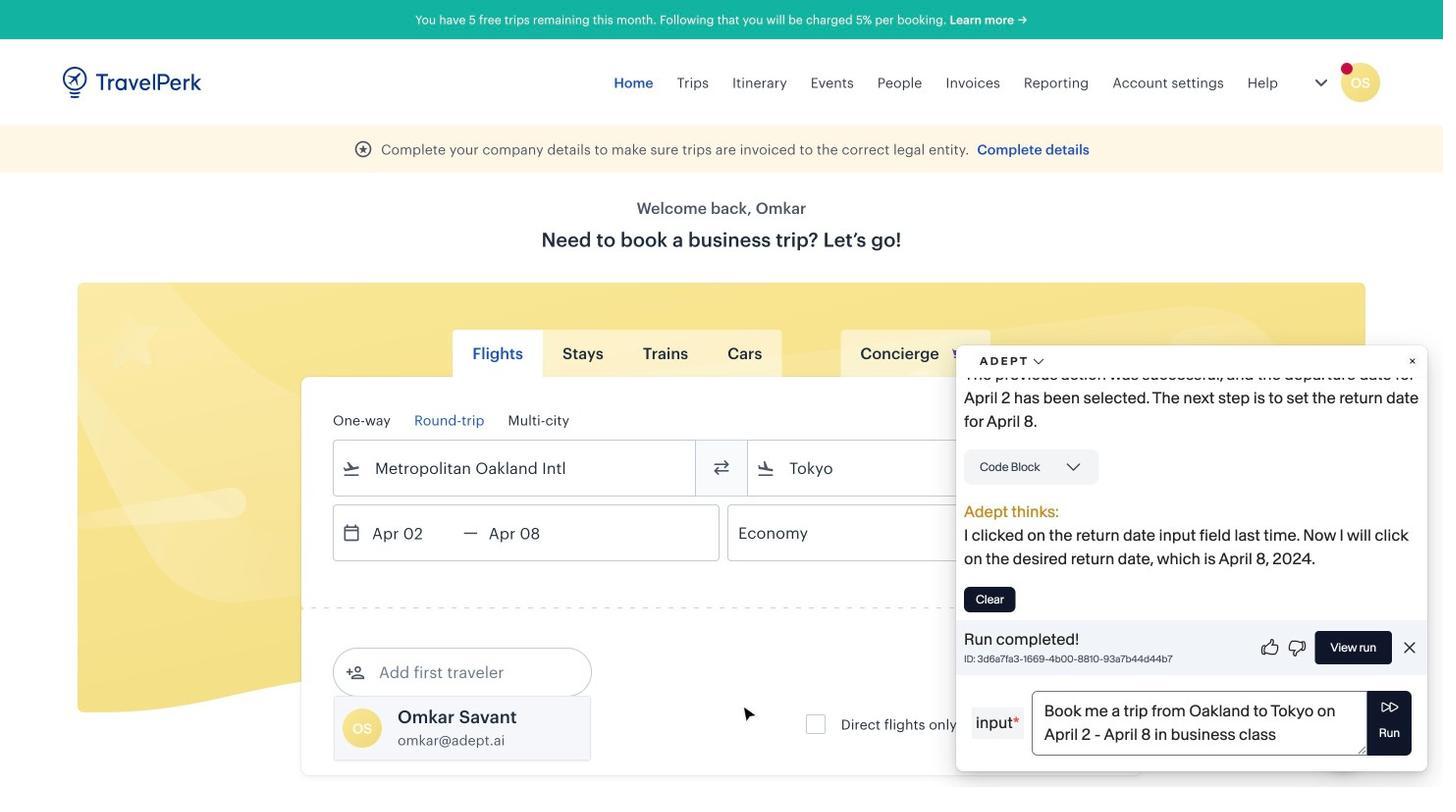 Task type: vqa. For each thing, say whether or not it's contained in the screenshot.
move backward to switch to the previous month. image
no



Task type: describe. For each thing, give the bounding box(es) containing it.
To search field
[[776, 453, 1084, 484]]

Return text field
[[478, 506, 580, 561]]

Add first traveler search field
[[365, 657, 570, 688]]



Task type: locate. For each thing, give the bounding box(es) containing it.
Depart text field
[[361, 506, 464, 561]]

From search field
[[361, 453, 670, 484]]



